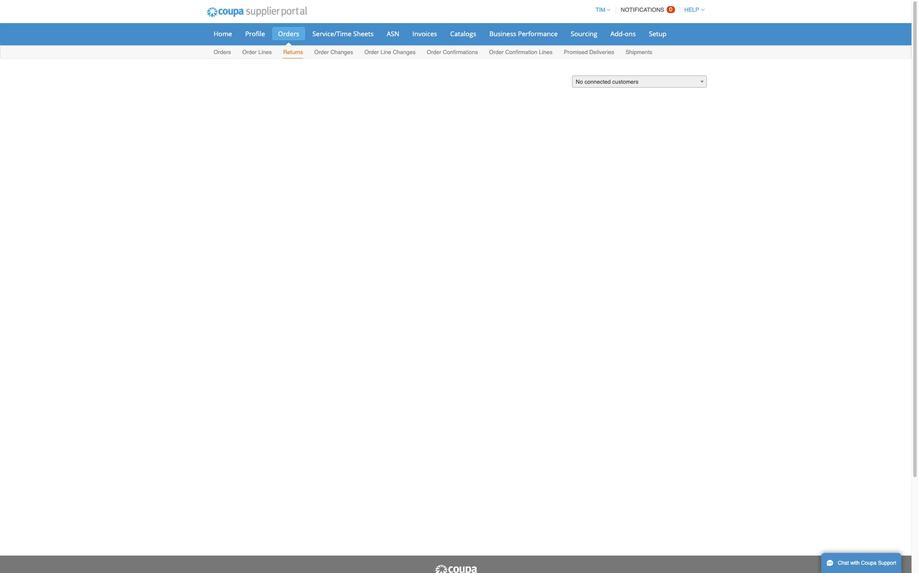 Task type: describe. For each thing, give the bounding box(es) containing it.
order lines link
[[242, 47, 272, 58]]

no
[[576, 79, 583, 85]]

No connected customers text field
[[572, 76, 706, 88]]

1 vertical spatial coupa supplier portal image
[[434, 565, 478, 573]]

No connected customers field
[[572, 75, 707, 88]]

add-ons
[[610, 29, 636, 38]]

home link
[[208, 27, 238, 40]]

customers
[[612, 79, 638, 85]]

help
[[684, 7, 699, 13]]

profile
[[245, 29, 265, 38]]

2 changes from the left
[[393, 49, 415, 55]]

sourcing link
[[565, 27, 603, 40]]

order confirmations link
[[426, 47, 478, 58]]

chat
[[838, 560, 849, 566]]

1 lines from the left
[[258, 49, 272, 55]]

chat with coupa support
[[838, 560, 896, 566]]

invoices
[[412, 29, 437, 38]]

order for order confirmations
[[427, 49, 441, 55]]

order confirmations
[[427, 49, 478, 55]]

ons
[[625, 29, 636, 38]]

2 lines from the left
[[539, 49, 553, 55]]

catalogs link
[[445, 27, 482, 40]]

tim
[[596, 7, 605, 13]]

no connected customers
[[576, 79, 638, 85]]

catalogs
[[450, 29, 476, 38]]

business performance
[[489, 29, 558, 38]]

service/time
[[312, 29, 352, 38]]

setup
[[649, 29, 666, 38]]

orders for orders link to the right
[[278, 29, 299, 38]]

invoices link
[[407, 27, 443, 40]]

orders for the bottommost orders link
[[214, 49, 231, 55]]

promised
[[564, 49, 588, 55]]

profile link
[[240, 27, 271, 40]]

asn link
[[381, 27, 405, 40]]

notifications 0
[[621, 6, 672, 13]]

promised deliveries
[[564, 49, 614, 55]]

confirmations
[[443, 49, 478, 55]]

1 vertical spatial orders link
[[213, 47, 231, 58]]

order changes
[[314, 49, 353, 55]]

0
[[669, 6, 672, 13]]

shipments link
[[625, 47, 653, 58]]

returns
[[283, 49, 303, 55]]

order confirmation lines
[[489, 49, 553, 55]]

order line changes
[[364, 49, 415, 55]]

service/time sheets link
[[307, 27, 379, 40]]

add-ons link
[[605, 27, 641, 40]]



Task type: vqa. For each thing, say whether or not it's contained in the screenshot.
ENTITY
no



Task type: locate. For each thing, give the bounding box(es) containing it.
orders up returns
[[278, 29, 299, 38]]

returns link
[[283, 47, 303, 58]]

2 order from the left
[[314, 49, 329, 55]]

order line changes link
[[364, 47, 416, 58]]

help link
[[680, 7, 704, 13]]

service/time sheets
[[312, 29, 374, 38]]

sheets
[[353, 29, 374, 38]]

deliveries
[[589, 49, 614, 55]]

add-
[[610, 29, 625, 38]]

0 vertical spatial orders link
[[272, 27, 305, 40]]

setup link
[[643, 27, 672, 40]]

1 order from the left
[[242, 49, 257, 55]]

lines
[[258, 49, 272, 55], [539, 49, 553, 55]]

sourcing
[[571, 29, 597, 38]]

business performance link
[[484, 27, 563, 40]]

1 horizontal spatial coupa supplier portal image
[[434, 565, 478, 573]]

order left the line
[[364, 49, 379, 55]]

orders
[[278, 29, 299, 38], [214, 49, 231, 55]]

1 changes from the left
[[330, 49, 353, 55]]

business
[[489, 29, 516, 38]]

coupa supplier portal image
[[200, 1, 313, 23], [434, 565, 478, 573]]

support
[[878, 560, 896, 566]]

orders down home
[[214, 49, 231, 55]]

3 order from the left
[[364, 49, 379, 55]]

orders link
[[272, 27, 305, 40], [213, 47, 231, 58]]

1 horizontal spatial orders link
[[272, 27, 305, 40]]

order confirmation lines link
[[489, 47, 553, 58]]

1 horizontal spatial orders
[[278, 29, 299, 38]]

order
[[242, 49, 257, 55], [314, 49, 329, 55], [364, 49, 379, 55], [427, 49, 441, 55], [489, 49, 504, 55]]

0 horizontal spatial coupa supplier portal image
[[200, 1, 313, 23]]

4 order from the left
[[427, 49, 441, 55]]

0 horizontal spatial changes
[[330, 49, 353, 55]]

orders link down home link
[[213, 47, 231, 58]]

chat with coupa support button
[[821, 553, 902, 573]]

promised deliveries link
[[563, 47, 615, 58]]

0 vertical spatial coupa supplier portal image
[[200, 1, 313, 23]]

lines down performance
[[539, 49, 553, 55]]

line
[[380, 49, 391, 55]]

confirmation
[[505, 49, 537, 55]]

order down profile link
[[242, 49, 257, 55]]

navigation
[[592, 1, 704, 18]]

connected
[[585, 79, 611, 85]]

order changes link
[[314, 47, 354, 58]]

performance
[[518, 29, 558, 38]]

order down service/time on the top of page
[[314, 49, 329, 55]]

1 vertical spatial orders
[[214, 49, 231, 55]]

order for order confirmation lines
[[489, 49, 504, 55]]

order for order line changes
[[364, 49, 379, 55]]

1 horizontal spatial changes
[[393, 49, 415, 55]]

order down 'invoices'
[[427, 49, 441, 55]]

orders link up returns
[[272, 27, 305, 40]]

0 horizontal spatial lines
[[258, 49, 272, 55]]

1 horizontal spatial lines
[[539, 49, 553, 55]]

home
[[214, 29, 232, 38]]

asn
[[387, 29, 399, 38]]

5 order from the left
[[489, 49, 504, 55]]

0 horizontal spatial orders link
[[213, 47, 231, 58]]

order for order changes
[[314, 49, 329, 55]]

order lines
[[242, 49, 272, 55]]

changes right the line
[[393, 49, 415, 55]]

0 horizontal spatial orders
[[214, 49, 231, 55]]

order down business
[[489, 49, 504, 55]]

lines down profile link
[[258, 49, 272, 55]]

notifications
[[621, 7, 664, 13]]

changes
[[330, 49, 353, 55], [393, 49, 415, 55]]

0 vertical spatial orders
[[278, 29, 299, 38]]

order for order lines
[[242, 49, 257, 55]]

with
[[850, 560, 860, 566]]

coupa
[[861, 560, 877, 566]]

navigation containing notifications 0
[[592, 1, 704, 18]]

changes down service/time sheets
[[330, 49, 353, 55]]

shipments
[[626, 49, 652, 55]]

tim link
[[592, 7, 611, 13]]



